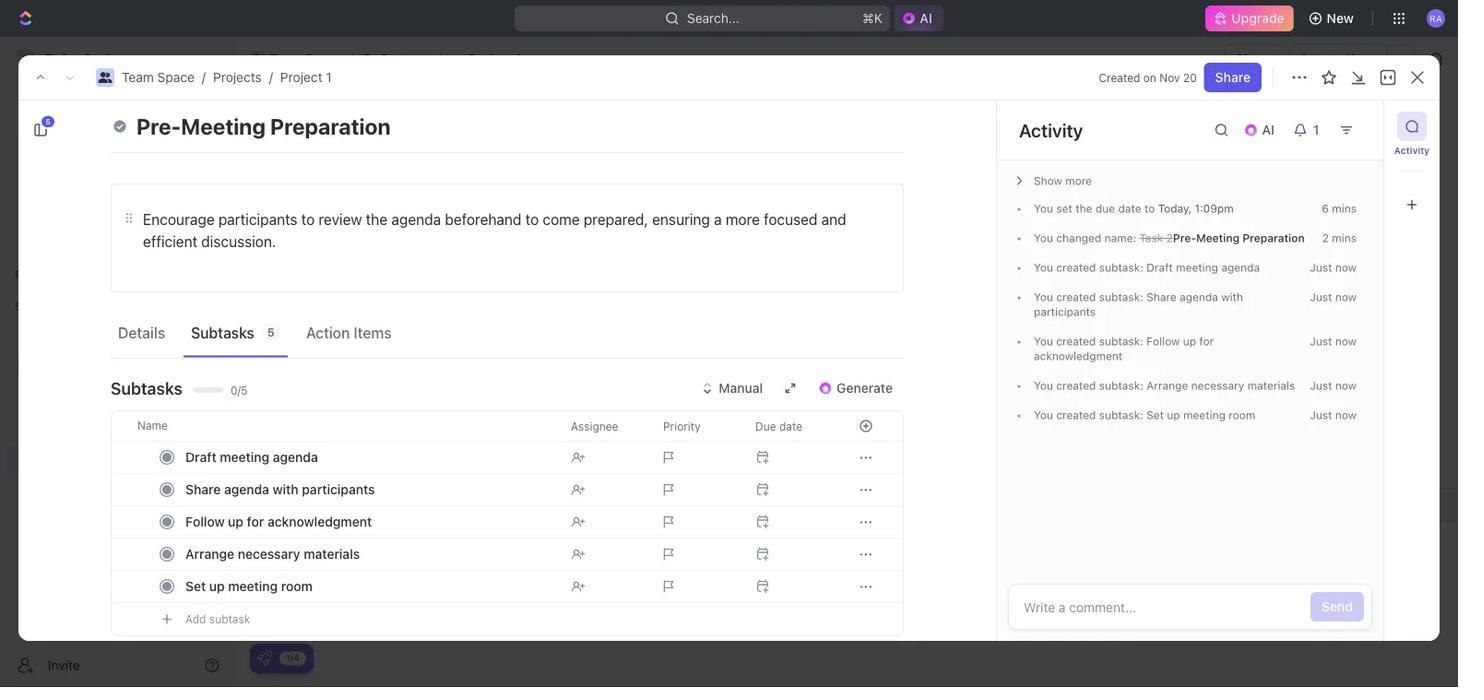 Task type: vqa. For each thing, say whether or not it's contained in the screenshot.
BUSINESS TIME 'icon'
no



Task type: describe. For each thing, give the bounding box(es) containing it.
prepared,
[[584, 211, 649, 228]]

add for add task button under 'action items' at the top left of page
[[331, 354, 355, 369]]

share inside share agenda with participants
[[1147, 291, 1177, 304]]

add task button down 'action items' at the top left of page
[[323, 350, 393, 372]]

on
[[1144, 71, 1157, 84]]

new
[[1327, 11, 1355, 26]]

task for add task button under 'action items' at the top left of page
[[359, 354, 386, 369]]

mins for 6 mins
[[1333, 202, 1357, 215]]

send button
[[1311, 592, 1365, 622]]

home link
[[7, 90, 227, 119]]

0 horizontal spatial projects link
[[213, 70, 262, 85]]

the inside task sidebar content section
[[1076, 202, 1093, 215]]

favorites
[[15, 269, 63, 281]]

upgrade
[[1232, 11, 1285, 26]]

0 horizontal spatial set up meeting room link
[[181, 573, 556, 600]]

due date button
[[745, 412, 837, 441]]

2 created from the top
[[1057, 291, 1097, 304]]

1 vertical spatial necessary
[[238, 547, 300, 562]]

date inside dropdown button
[[780, 420, 803, 433]]

subtask: for arrange necessary materials
[[1100, 379, 1144, 392]]

today
[[1159, 202, 1189, 215]]

add task for add task button below the task 3
[[331, 530, 386, 545]]

due for due date
[[756, 420, 777, 433]]

items
[[354, 324, 392, 341]]

draft meeting agenda
[[185, 450, 318, 465]]

dashboards
[[44, 191, 116, 206]]

task 3 link
[[327, 460, 599, 486]]

show more
[[1034, 174, 1093, 187]]

priority
[[663, 420, 701, 433]]

task left 3
[[331, 465, 359, 480]]

name:
[[1105, 232, 1137, 245]]

arrange necessary materials
[[185, 547, 360, 562]]

focused
[[764, 211, 818, 228]]

board link
[[300, 166, 340, 192]]

with for share agenda with participants link to the left
[[273, 482, 299, 497]]

set up meeting room
[[185, 579, 313, 594]]

2 mins
[[1323, 232, 1357, 245]]

0 horizontal spatial draft meeting agenda link
[[181, 444, 556, 471]]

assigned to
[[386, 88, 458, 103]]

up up "you created subtask: arrange necessary materials"
[[1184, 335, 1197, 348]]

acknowledgment inside task sidebar content section
[[1034, 350, 1123, 363]]

1 horizontal spatial share agenda with participants link
[[1034, 291, 1244, 318]]

just now for you created subtask: arrange necessary materials
[[1311, 379, 1357, 392]]

just for you created subtask: set up meeting room
[[1311, 409, 1333, 422]]

space inside team space link
[[80, 359, 117, 375]]

nov
[[1160, 71, 1181, 84]]

action items
[[306, 324, 392, 341]]

0 horizontal spatial follow
[[185, 514, 225, 530]]

0 horizontal spatial 5
[[45, 118, 50, 126]]

ai button
[[1237, 115, 1286, 145]]

more inside encourage participants to review the agenda beforehand to come prepared, ensuring a more focused and efficient discussion.
[[726, 211, 760, 228]]

0 horizontal spatial arrange necessary materials link
[[181, 541, 556, 568]]

,
[[1189, 202, 1192, 215]]

‎come up with project name
[[331, 321, 499, 336]]

add subtask
[[185, 613, 250, 626]]

0 horizontal spatial projects
[[213, 70, 262, 85]]

2 now from the top
[[1336, 291, 1357, 304]]

1 vertical spatial arrange
[[185, 547, 235, 562]]

meeting inside task sidebar content section
[[1197, 232, 1240, 245]]

created on nov 20
[[1099, 71, 1197, 84]]

subtask
[[209, 613, 250, 626]]

upgrade link
[[1206, 6, 1294, 31]]

team inside tree
[[44, 359, 76, 375]]

0 vertical spatial project
[[468, 51, 512, 66]]

come
[[543, 211, 580, 228]]

20
[[1184, 71, 1197, 84]]

subtask: for draft meeting agenda
[[1100, 261, 1144, 274]]

necessary inside task sidebar content section
[[1192, 379, 1245, 392]]

you for ‎task
[[1034, 232, 1054, 245]]

1 horizontal spatial pre-
[[331, 497, 358, 513]]

0 horizontal spatial preparation
[[270, 113, 391, 139]]

add task up task 3 link
[[416, 406, 465, 418]]

assignee button
[[560, 412, 652, 441]]

priority button
[[652, 412, 745, 441]]

just now for you created subtask: set up meeting room
[[1311, 409, 1357, 422]]

ra
[[1430, 13, 1443, 23]]

just for you created subtask: draft meeting agenda
[[1311, 261, 1333, 274]]

created for you created subtask: arrange necessary materials
[[1057, 379, 1097, 392]]

5 you from the top
[[1034, 335, 1054, 348]]

generate button
[[807, 374, 904, 403]]

you created subtask: arrange necessary materials
[[1034, 379, 1296, 392]]

generate
[[837, 381, 893, 396]]

6
[[1323, 202, 1330, 215]]

0/5
[[231, 384, 248, 397]]

just now for you created subtask: draft meeting agenda
[[1311, 261, 1357, 274]]

1 horizontal spatial 2
[[1167, 232, 1174, 245]]

follow up for acknowledgment inside follow up for acknowledgment link
[[185, 514, 372, 530]]

board
[[304, 171, 340, 186]]

0 horizontal spatial ai
[[921, 11, 933, 26]]

0 horizontal spatial share agenda with participants
[[185, 482, 375, 497]]

set
[[1057, 202, 1073, 215]]

ai inside dropdown button
[[1263, 122, 1275, 137]]

you changed name: ‎task 2 pre-meeting preparation
[[1034, 232, 1305, 245]]

new button
[[1302, 4, 1366, 33]]

1 horizontal spatial 5 button
[[485, 496, 513, 514]]

team space inside tree
[[44, 359, 117, 375]]

Search tasks... text field
[[1229, 210, 1414, 238]]

automations button
[[1291, 45, 1387, 73]]

up for the bottommost follow up for acknowledgment link
[[228, 514, 244, 530]]

1 horizontal spatial preparation
[[411, 497, 482, 513]]

date inside task sidebar content section
[[1119, 202, 1142, 215]]

add for add task button under automations button in the right top of the page
[[1325, 119, 1350, 134]]

agenda inside encourage participants to review the agenda beforehand to come prepared, ensuring a more focused and efficient discussion.
[[392, 211, 441, 228]]

2 horizontal spatial space
[[305, 51, 342, 66]]

activity inside task sidebar navigation tab list
[[1395, 145, 1430, 155]]

you created subtask: set up meeting room
[[1034, 409, 1256, 422]]

inbox link
[[7, 121, 227, 150]]

add task for add task button under 'action items' at the top left of page
[[331, 354, 386, 369]]

review
[[319, 211, 362, 228]]

show more button
[[1009, 168, 1373, 194]]

0 horizontal spatial ai button
[[895, 6, 944, 31]]

add for add task button below the task 3
[[331, 530, 355, 545]]

0 vertical spatial team space
[[269, 51, 342, 66]]

0 horizontal spatial project 1
[[280, 110, 386, 141]]

2 vertical spatial project
[[280, 110, 363, 141]]

1 vertical spatial subtasks
[[111, 378, 183, 398]]

⌘k
[[863, 11, 883, 26]]

task for add task button under automations button in the right top of the page
[[1353, 119, 1381, 134]]

6 mins
[[1323, 202, 1357, 215]]

hide
[[743, 217, 768, 230]]

1 vertical spatial pre-meeting preparation
[[331, 497, 482, 513]]

to do
[[302, 406, 337, 418]]

efficient
[[143, 233, 198, 251]]

preparation inside task sidebar content section
[[1243, 232, 1305, 245]]

details button
[[111, 316, 173, 349]]

ai button inside task sidebar content section
[[1237, 115, 1286, 145]]

1 horizontal spatial 5
[[267, 326, 275, 339]]

sidebar navigation
[[0, 37, 235, 687]]

2 for 2
[[358, 406, 365, 418]]

table link
[[584, 166, 620, 192]]

1:09
[[1195, 202, 1218, 215]]

you set the due date to today , 1:09 pm
[[1034, 202, 1234, 215]]

0 vertical spatial follow up for acknowledgment link
[[1034, 335, 1214, 363]]

name
[[137, 419, 168, 432]]

0 horizontal spatial draft
[[185, 450, 217, 465]]

now for you created subtask: arrange necessary materials
[[1336, 379, 1357, 392]]

1 horizontal spatial projects link
[[358, 48, 434, 70]]

0 horizontal spatial acknowledgment
[[268, 514, 372, 530]]

0 horizontal spatial project 1 link
[[280, 70, 332, 85]]

0 horizontal spatial meeting
[[181, 113, 266, 139]]

changed
[[1057, 232, 1102, 245]]

meeting down "you created subtask: arrange necessary materials"
[[1184, 409, 1226, 422]]

for inside task sidebar content section
[[1200, 335, 1214, 348]]

gantt
[[519, 171, 553, 186]]

share agenda with participants inside task sidebar content section
[[1034, 291, 1244, 318]]

due date
[[655, 88, 711, 103]]

0 vertical spatial project 1
[[468, 51, 521, 66]]

to left "do"
[[302, 406, 317, 418]]

status
[[116, 88, 156, 103]]

to left come
[[526, 211, 539, 228]]

dashboards link
[[7, 184, 227, 213]]

due for due date
[[655, 88, 679, 103]]

onboarding checklist button element
[[257, 651, 272, 666]]

0 horizontal spatial for
[[247, 514, 264, 530]]

share button right "20"
[[1205, 63, 1262, 92]]

list
[[374, 171, 396, 186]]

agenda down pm
[[1222, 261, 1261, 274]]

add subtask button
[[112, 603, 903, 636]]

1/4
[[286, 653, 300, 663]]

1 horizontal spatial subtasks
[[191, 324, 254, 341]]

you for draft
[[1034, 261, 1054, 274]]

agenda down draft meeting agenda
[[224, 482, 269, 497]]

0 vertical spatial pre-
[[137, 113, 181, 139]]

1 vertical spatial follow up for acknowledgment link
[[181, 509, 556, 536]]

1 horizontal spatial participants
[[302, 482, 375, 497]]

to inside task sidebar content section
[[1145, 202, 1156, 215]]

subtask: for set up meeting room
[[1100, 409, 1144, 422]]

created
[[1099, 71, 1141, 84]]

0 horizontal spatial share agenda with participants link
[[181, 477, 556, 503]]

invite
[[48, 658, 80, 673]]

hide button
[[736, 213, 775, 235]]

3 just from the top
[[1311, 335, 1333, 348]]

you for set
[[1034, 409, 1054, 422]]

calendar link
[[426, 166, 485, 192]]

discussion.
[[201, 233, 276, 251]]

the inside encourage participants to review the agenda beforehand to come prepared, ensuring a more focused and efficient discussion.
[[366, 211, 388, 228]]

1 vertical spatial project
[[280, 70, 323, 85]]

add up task 3 link
[[416, 406, 437, 418]]



Task type: locate. For each thing, give the bounding box(es) containing it.
subtask: up 'you created subtask: set up meeting room'
[[1100, 379, 1144, 392]]

share agenda with participants down the you created subtask: draft meeting agenda
[[1034, 291, 1244, 318]]

meeting
[[1177, 261, 1219, 274], [1184, 409, 1226, 422], [220, 450, 270, 465], [228, 579, 278, 594]]

0 horizontal spatial materials
[[304, 547, 360, 562]]

now
[[1336, 261, 1357, 274], [1336, 291, 1357, 304], [1336, 335, 1357, 348], [1336, 379, 1357, 392], [1336, 409, 1357, 422]]

show
[[1034, 174, 1063, 187]]

1 now from the top
[[1336, 261, 1357, 274]]

to right assigned
[[445, 88, 458, 103]]

1 horizontal spatial ai
[[1263, 122, 1275, 137]]

1 subtask: from the top
[[1100, 261, 1144, 274]]

share down upgrade link
[[1237, 51, 1272, 66]]

action
[[306, 324, 350, 341]]

task down 3
[[359, 530, 386, 545]]

pm
[[1218, 202, 1234, 215]]

just now
[[1311, 261, 1357, 274], [1311, 291, 1357, 304], [1311, 335, 1357, 348], [1311, 379, 1357, 392], [1311, 409, 1357, 422]]

team space tree
[[7, 321, 227, 570]]

share agenda with participants link down the you created subtask: draft meeting agenda
[[1034, 291, 1244, 318]]

project
[[418, 321, 462, 336]]

subtasks up 0/5
[[191, 324, 254, 341]]

team up status
[[122, 70, 154, 85]]

1 vertical spatial for
[[247, 514, 264, 530]]

created subtask: for participants
[[1054, 291, 1147, 304]]

1 horizontal spatial the
[[1076, 202, 1093, 215]]

add task button
[[1314, 112, 1392, 141], [323, 350, 393, 372], [394, 401, 472, 423], [323, 526, 393, 549]]

0 vertical spatial acknowledgment
[[1034, 350, 1123, 363]]

due inside dropdown button
[[756, 420, 777, 433]]

0 vertical spatial set
[[1147, 409, 1165, 422]]

0 vertical spatial ai button
[[895, 6, 944, 31]]

0 horizontal spatial room
[[281, 579, 313, 594]]

2 horizontal spatial with
[[1222, 291, 1244, 304]]

do
[[320, 406, 337, 418]]

5 just from the top
[[1311, 409, 1333, 422]]

up up add subtask
[[209, 579, 225, 594]]

2 just from the top
[[1311, 291, 1333, 304]]

4 just now from the top
[[1311, 379, 1357, 392]]

acknowledgment up 'you created subtask: set up meeting room'
[[1034, 350, 1123, 363]]

3 created from the top
[[1057, 335, 1097, 348]]

5
[[45, 118, 50, 126], [267, 326, 275, 339], [503, 499, 510, 512]]

3 just now from the top
[[1311, 335, 1357, 348]]

2 created subtask: from the top
[[1054, 335, 1147, 348]]

0 horizontal spatial more
[[726, 211, 760, 228]]

participants inside share agenda with participants
[[1034, 305, 1096, 318]]

5 button down task 3 link
[[485, 496, 513, 514]]

activity
[[1020, 119, 1084, 141], [1395, 145, 1430, 155]]

‎come
[[331, 321, 367, 336]]

share
[[1237, 51, 1272, 66], [1216, 70, 1251, 85], [1147, 291, 1177, 304], [185, 482, 221, 497]]

1 vertical spatial participants
[[1034, 305, 1096, 318]]

1 vertical spatial pre-
[[1174, 232, 1197, 245]]

draft inside task sidebar content section
[[1147, 261, 1174, 274]]

space down details button
[[80, 359, 117, 375]]

4 subtask: from the top
[[1100, 379, 1144, 392]]

add task down 'action items' at the top left of page
[[331, 354, 386, 369]]

1 just from the top
[[1311, 261, 1333, 274]]

0 vertical spatial for
[[1200, 335, 1214, 348]]

arrange up 'you created subtask: set up meeting room'
[[1147, 379, 1189, 392]]

necessary up set up meeting room
[[238, 547, 300, 562]]

arrange inside task sidebar content section
[[1147, 379, 1189, 392]]

materials
[[1248, 379, 1296, 392], [304, 547, 360, 562]]

team space
[[269, 51, 342, 66], [44, 359, 117, 375]]

add down 'action items' at the top left of page
[[331, 354, 355, 369]]

draft
[[1147, 261, 1174, 274], [185, 450, 217, 465]]

share down draft meeting agenda
[[185, 482, 221, 497]]

0 horizontal spatial follow up for acknowledgment
[[185, 514, 372, 530]]

0 vertical spatial with
[[1222, 291, 1244, 304]]

1 mins from the top
[[1333, 202, 1357, 215]]

participants inside encourage participants to review the agenda beforehand to come prepared, ensuring a more focused and efficient discussion.
[[218, 211, 298, 228]]

room
[[1229, 409, 1256, 422], [281, 579, 313, 594]]

2 you from the top
[[1034, 232, 1054, 245]]

preparation up board
[[270, 113, 391, 139]]

for up "you created subtask: arrange necessary materials"
[[1200, 335, 1214, 348]]

1 vertical spatial draft
[[185, 450, 217, 465]]

pre-
[[137, 113, 181, 139], [1174, 232, 1197, 245], [331, 497, 358, 513]]

1 horizontal spatial acknowledgment
[[1034, 350, 1123, 363]]

add task down automations button in the right top of the page
[[1325, 119, 1381, 134]]

and
[[822, 211, 847, 228]]

inbox
[[44, 128, 77, 143]]

5 now from the top
[[1336, 409, 1357, 422]]

list link
[[370, 166, 396, 192]]

favorites button
[[7, 264, 71, 286]]

5 left action
[[267, 326, 275, 339]]

meeting down pm
[[1197, 232, 1240, 245]]

5 button down home
[[26, 115, 55, 145]]

to
[[445, 88, 458, 103], [1145, 202, 1156, 215], [301, 211, 315, 228], [526, 211, 539, 228], [302, 406, 317, 418]]

4 created from the top
[[1057, 379, 1097, 392]]

the right set
[[1076, 202, 1093, 215]]

add task
[[1325, 119, 1381, 134], [331, 354, 386, 369], [416, 406, 465, 418], [331, 530, 386, 545]]

1 created from the top
[[1057, 261, 1097, 274]]

4 just from the top
[[1311, 379, 1333, 392]]

1 vertical spatial ai button
[[1237, 115, 1286, 145]]

arrange necessary materials link
[[1147, 379, 1296, 392], [181, 541, 556, 568]]

assigned
[[386, 88, 442, 103]]

ra button
[[1422, 4, 1451, 33]]

task
[[1353, 119, 1381, 134], [359, 354, 386, 369], [440, 406, 465, 418], [331, 465, 359, 480], [359, 530, 386, 545]]

1 horizontal spatial team
[[122, 70, 154, 85]]

agenda inside share agenda with participants
[[1180, 291, 1219, 304]]

1 horizontal spatial date
[[1119, 202, 1142, 215]]

search...
[[687, 11, 740, 26]]

projects inside projects link
[[381, 51, 430, 66]]

1 vertical spatial draft meeting agenda link
[[181, 444, 556, 471]]

follow up "arrange necessary materials"
[[185, 514, 225, 530]]

table
[[587, 171, 620, 186]]

0 horizontal spatial 5 button
[[26, 115, 55, 145]]

2 right "do"
[[358, 406, 365, 418]]

gantt link
[[515, 166, 553, 192]]

add task button up task 3 link
[[394, 401, 472, 423]]

0 vertical spatial subtasks
[[191, 324, 254, 341]]

1 horizontal spatial draft
[[1147, 261, 1174, 274]]

due
[[1096, 202, 1116, 215]]

0 vertical spatial pre-meeting preparation
[[137, 113, 391, 139]]

with left project
[[389, 321, 415, 336]]

1 inside dropdown button
[[1314, 122, 1320, 137]]

1 vertical spatial follow
[[185, 514, 225, 530]]

2 just now from the top
[[1311, 291, 1357, 304]]

0 vertical spatial arrange necessary materials link
[[1147, 379, 1296, 392]]

team space, , element
[[17, 358, 35, 376]]

0 vertical spatial 5
[[45, 118, 50, 126]]

pre-meeting preparation down the team space / projects / project 1
[[137, 113, 391, 139]]

follow up for acknowledgment link down 3
[[181, 509, 556, 536]]

draft meeting agenda link
[[1147, 261, 1261, 274], [181, 444, 556, 471]]

a
[[714, 211, 722, 228]]

team space link inside tree
[[44, 352, 223, 382]]

subtask: down the you created subtask: draft meeting agenda
[[1100, 291, 1144, 304]]

5 created from the top
[[1057, 409, 1097, 422]]

up right ‎come
[[370, 321, 386, 336]]

0 vertical spatial meeting
[[181, 113, 266, 139]]

add inside 'add subtask' button
[[185, 613, 206, 626]]

task for add task button below the task 3
[[359, 530, 386, 545]]

necessary up 'you created subtask: set up meeting room'
[[1192, 379, 1245, 392]]

you for arrange
[[1034, 379, 1054, 392]]

subtask: down "you created subtask: arrange necessary materials"
[[1100, 409, 1144, 422]]

2 vertical spatial team
[[44, 359, 76, 375]]

subtask: up "you created subtask: arrange necessary materials"
[[1100, 335, 1144, 348]]

automations
[[1301, 51, 1378, 66]]

1 created subtask: from the top
[[1054, 291, 1147, 304]]

mins down 6 mins
[[1333, 232, 1357, 245]]

2 horizontal spatial 2
[[1323, 232, 1330, 245]]

beforehand
[[445, 211, 522, 228]]

encourage
[[143, 211, 215, 228]]

calendar
[[430, 171, 485, 186]]

1 vertical spatial meeting
[[1197, 232, 1240, 245]]

set up add subtask
[[185, 579, 206, 594]]

meeting down 3
[[358, 497, 407, 513]]

1 you from the top
[[1034, 202, 1054, 215]]

1 horizontal spatial project 1 link
[[445, 48, 526, 70]]

follow up for acknowledgment inside task sidebar content section
[[1034, 335, 1214, 363]]

add down automations button in the right top of the page
[[1325, 119, 1350, 134]]

ai right ⌘k
[[921, 11, 933, 26]]

2 vertical spatial participants
[[302, 482, 375, 497]]

task 3
[[331, 465, 371, 480]]

2 subtask: from the top
[[1100, 291, 1144, 304]]

space up home link
[[157, 70, 195, 85]]

2
[[1167, 232, 1174, 245], [1323, 232, 1330, 245], [358, 406, 365, 418]]

space
[[305, 51, 342, 66], [157, 70, 195, 85], [80, 359, 117, 375]]

project
[[468, 51, 512, 66], [280, 70, 323, 85], [280, 110, 363, 141]]

due down manual
[[756, 420, 777, 433]]

activity inside task sidebar content section
[[1020, 119, 1084, 141]]

3
[[363, 465, 371, 480]]

1 vertical spatial share agenda with participants link
[[181, 477, 556, 503]]

home
[[44, 96, 80, 112]]

0 horizontal spatial arrange
[[185, 547, 235, 562]]

preparation down task 3 link
[[411, 497, 482, 513]]

follow up for acknowledgment
[[1034, 335, 1214, 363], [185, 514, 372, 530]]

add down the task 3
[[331, 530, 355, 545]]

1 horizontal spatial activity
[[1395, 145, 1430, 155]]

arrange necessary materials link down 3
[[181, 541, 556, 568]]

2 horizontal spatial team
[[269, 51, 302, 66]]

1 horizontal spatial due
[[756, 420, 777, 433]]

arrange necessary materials link up 'you created subtask: set up meeting room'
[[1147, 379, 1296, 392]]

with down draft meeting agenda
[[273, 482, 299, 497]]

1 vertical spatial materials
[[304, 547, 360, 562]]

the right the review
[[366, 211, 388, 228]]

materials inside task sidebar content section
[[1248, 379, 1296, 392]]

0 vertical spatial 5 button
[[26, 115, 55, 145]]

task sidebar navigation tab list
[[1392, 112, 1433, 220]]

date
[[683, 88, 711, 103]]

0 horizontal spatial necessary
[[238, 547, 300, 562]]

meeting down "arrange necessary materials"
[[228, 579, 278, 594]]

date
[[1119, 202, 1142, 215], [780, 420, 803, 433]]

5 just now from the top
[[1311, 409, 1357, 422]]

1 horizontal spatial team space
[[269, 51, 342, 66]]

created subtask: up "you created subtask: arrange necessary materials"
[[1054, 335, 1147, 348]]

0 horizontal spatial space
[[80, 359, 117, 375]]

0 vertical spatial draft meeting agenda link
[[1147, 261, 1261, 274]]

subtask: down name:
[[1100, 261, 1144, 274]]

meeting down you changed name: ‎task 2 pre-meeting preparation
[[1177, 261, 1219, 274]]

spaces
[[15, 300, 54, 313]]

1 vertical spatial activity
[[1395, 145, 1430, 155]]

7 you from the top
[[1034, 409, 1054, 422]]

projects link
[[358, 48, 434, 70], [213, 70, 262, 85]]

4 now from the top
[[1336, 379, 1357, 392]]

manual
[[719, 381, 763, 396]]

just for you created subtask: arrange necessary materials
[[1311, 379, 1333, 392]]

2 horizontal spatial 5
[[503, 499, 510, 512]]

1 horizontal spatial more
[[1066, 174, 1093, 187]]

follow inside task sidebar content section
[[1147, 335, 1180, 348]]

1 vertical spatial created subtask:
[[1054, 335, 1147, 348]]

agenda down the you created subtask: draft meeting agenda
[[1180, 291, 1219, 304]]

0 horizontal spatial participants
[[218, 211, 298, 228]]

0 horizontal spatial 2
[[358, 406, 365, 418]]

mins for 2 mins
[[1333, 232, 1357, 245]]

up for set up meeting room link to the left
[[209, 579, 225, 594]]

task up task 3 link
[[440, 406, 465, 418]]

team space right user group icon
[[269, 51, 342, 66]]

task right 1 dropdown button
[[1353, 119, 1381, 134]]

projects link down user group icon
[[213, 70, 262, 85]]

5 up inbox at the top left of the page
[[45, 118, 50, 126]]

3 you from the top
[[1034, 261, 1054, 274]]

the
[[1076, 202, 1093, 215], [366, 211, 388, 228]]

4 you from the top
[[1034, 291, 1054, 304]]

pre- down ,
[[1174, 232, 1197, 245]]

with inside share agenda with participants
[[1222, 291, 1244, 304]]

1 horizontal spatial projects
[[381, 51, 430, 66]]

0 vertical spatial follow
[[1147, 335, 1180, 348]]

encourage participants to review the agenda beforehand to come prepared, ensuring a more focused and efficient discussion.
[[143, 211, 851, 251]]

1 horizontal spatial set up meeting room link
[[1147, 409, 1256, 422]]

agenda down to do
[[273, 450, 318, 465]]

2 horizontal spatial pre-
[[1174, 232, 1197, 245]]

1 vertical spatial 5 button
[[485, 496, 513, 514]]

3 now from the top
[[1336, 335, 1357, 348]]

projects
[[381, 51, 430, 66], [213, 70, 262, 85]]

onboarding checklist button image
[[257, 651, 272, 666]]

add task for add task button under automations button in the right top of the page
[[1325, 119, 1381, 134]]

draft meeting agenda link down you changed name: ‎task 2 pre-meeting preparation
[[1147, 261, 1261, 274]]

action items button
[[299, 316, 399, 349]]

ai left 1 dropdown button
[[1263, 122, 1275, 137]]

follow up for acknowledgment up "arrange necessary materials"
[[185, 514, 372, 530]]

now for you created subtask: draft meeting agenda
[[1336, 261, 1357, 274]]

pre- inside task sidebar content section
[[1174, 232, 1197, 245]]

1 horizontal spatial draft meeting agenda link
[[1147, 261, 1261, 274]]

1 vertical spatial team space
[[44, 359, 117, 375]]

due date
[[756, 420, 803, 433]]

with for ‎come up with project name link
[[389, 321, 415, 336]]

3 subtask: from the top
[[1100, 335, 1144, 348]]

subtasks up name
[[111, 378, 183, 398]]

2 vertical spatial 5
[[503, 499, 510, 512]]

created for you created subtask: draft meeting agenda
[[1057, 261, 1097, 274]]

with down you changed name: ‎task 2 pre-meeting preparation
[[1222, 291, 1244, 304]]

1 vertical spatial space
[[157, 70, 195, 85]]

projects up assigned
[[381, 51, 430, 66]]

due left date
[[655, 88, 679, 103]]

0 vertical spatial ai
[[921, 11, 933, 26]]

‎come up with project name link
[[327, 316, 599, 342]]

‎task
[[1140, 232, 1164, 245]]

meeting
[[181, 113, 266, 139], [1197, 232, 1240, 245], [358, 497, 407, 513]]

you for due
[[1034, 202, 1054, 215]]

add task button down the task 3
[[323, 526, 393, 549]]

2 vertical spatial meeting
[[358, 497, 407, 513]]

0 vertical spatial created subtask:
[[1054, 291, 1147, 304]]

follow up "you created subtask: arrange necessary materials"
[[1147, 335, 1180, 348]]

projects down user group icon
[[213, 70, 262, 85]]

0 vertical spatial materials
[[1248, 379, 1296, 392]]

participants down the task 3
[[302, 482, 375, 497]]

1 vertical spatial projects
[[213, 70, 262, 85]]

ai button right ⌘k
[[895, 6, 944, 31]]

0 horizontal spatial the
[[366, 211, 388, 228]]

ai button up show more "dropdown button"
[[1237, 115, 1286, 145]]

due
[[655, 88, 679, 103], [756, 420, 777, 433]]

user group image
[[253, 54, 264, 64]]

share button down upgrade link
[[1225, 44, 1283, 74]]

1 vertical spatial share agenda with participants
[[185, 482, 375, 497]]

0 vertical spatial share agenda with participants link
[[1034, 291, 1244, 318]]

arrange necessary materials link inside task sidebar content section
[[1147, 379, 1296, 392]]

0 vertical spatial activity
[[1020, 119, 1084, 141]]

set inside task sidebar content section
[[1147, 409, 1165, 422]]

0 vertical spatial projects
[[381, 51, 430, 66]]

for up "arrange necessary materials"
[[247, 514, 264, 530]]

pre- down status
[[137, 113, 181, 139]]

1 horizontal spatial share agenda with participants
[[1034, 291, 1244, 318]]

created
[[1057, 261, 1097, 274], [1057, 291, 1097, 304], [1057, 335, 1097, 348], [1057, 379, 1097, 392], [1057, 409, 1097, 422]]

space right user group icon
[[305, 51, 342, 66]]

share right "20"
[[1216, 70, 1251, 85]]

created subtask: for acknowledgment
[[1054, 335, 1147, 348]]

2 mins from the top
[[1333, 232, 1357, 245]]

with inside ‎come up with project name link
[[389, 321, 415, 336]]

1 horizontal spatial for
[[1200, 335, 1214, 348]]

meeting down 0/5
[[220, 450, 270, 465]]

1 vertical spatial more
[[726, 211, 760, 228]]

draft meeting agenda link down "do"
[[181, 444, 556, 471]]

0 horizontal spatial team space
[[44, 359, 117, 375]]

task down items
[[359, 354, 386, 369]]

more inside "dropdown button"
[[1066, 174, 1093, 187]]

1 horizontal spatial with
[[389, 321, 415, 336]]

to left the review
[[301, 211, 315, 228]]

you created subtask: draft meeting agenda
[[1034, 261, 1261, 274]]

up for ‎come up with project name link
[[370, 321, 386, 336]]

1 horizontal spatial ai button
[[1237, 115, 1286, 145]]

user group image
[[98, 72, 112, 83]]

0 vertical spatial preparation
[[270, 113, 391, 139]]

share agenda with participants down draft meeting agenda
[[185, 482, 375, 497]]

pre- down the task 3
[[331, 497, 358, 513]]

0 vertical spatial mins
[[1333, 202, 1357, 215]]

6 you from the top
[[1034, 379, 1054, 392]]

up up "arrange necessary materials"
[[228, 514, 244, 530]]

project 1
[[468, 51, 521, 66], [280, 110, 386, 141]]

follow up for acknowledgment link up "you created subtask: arrange necessary materials"
[[1034, 335, 1214, 363]]

team space / projects / project 1
[[122, 70, 332, 85]]

created for you created subtask: set up meeting room
[[1057, 409, 1097, 422]]

2 for 2 mins
[[1323, 232, 1330, 245]]

1 vertical spatial set
[[185, 579, 206, 594]]

task sidebar content section
[[993, 101, 1384, 641]]

add task button down automations button in the right top of the page
[[1314, 112, 1392, 141]]

now for you created subtask: set up meeting room
[[1336, 409, 1357, 422]]

0 horizontal spatial activity
[[1020, 119, 1084, 141]]

acknowledgment
[[1034, 350, 1123, 363], [268, 514, 372, 530]]

0 horizontal spatial pre-
[[137, 113, 181, 139]]

name
[[465, 321, 499, 336]]

1 horizontal spatial space
[[157, 70, 195, 85]]

up down "you created subtask: arrange necessary materials"
[[1168, 409, 1181, 422]]

ensuring
[[652, 211, 710, 228]]

mins
[[1333, 202, 1357, 215], [1333, 232, 1357, 245]]

1 just now from the top
[[1311, 261, 1357, 274]]

follow up for acknowledgment up "you created subtask: arrange necessary materials"
[[1034, 335, 1214, 363]]

room down "you created subtask: arrange necessary materials"
[[1229, 409, 1256, 422]]

send
[[1322, 599, 1354, 615]]

1 horizontal spatial necessary
[[1192, 379, 1245, 392]]

room inside task sidebar content section
[[1229, 409, 1256, 422]]

1 horizontal spatial follow up for acknowledgment link
[[1034, 335, 1214, 363]]

agenda
[[392, 211, 441, 228], [1222, 261, 1261, 274], [1180, 291, 1219, 304], [273, 450, 318, 465], [224, 482, 269, 497]]

1 vertical spatial arrange necessary materials link
[[181, 541, 556, 568]]

5 subtask: from the top
[[1100, 409, 1144, 422]]

to left today
[[1145, 202, 1156, 215]]



